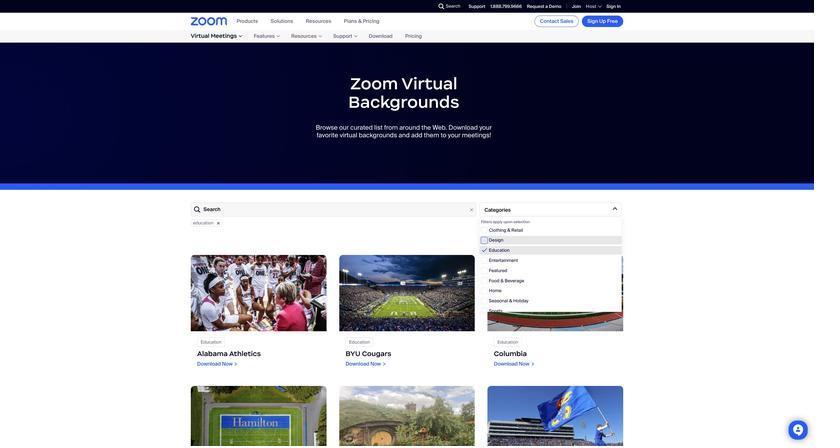Task type: vqa. For each thing, say whether or not it's contained in the screenshot.
second Cloud from the top of the page
no



Task type: locate. For each thing, give the bounding box(es) containing it.
resources up resources popup button
[[306, 18, 331, 25]]

1 horizontal spatial your
[[479, 123, 492, 132]]

1 horizontal spatial virtual
[[402, 73, 458, 94]]

meetings!
[[462, 131, 491, 139]]

a
[[545, 3, 548, 9]]

our
[[339, 123, 349, 132]]

&
[[358, 18, 362, 25], [507, 227, 510, 233], [501, 278, 504, 284], [509, 298, 512, 304]]

browse our curated list from around the web. download your favorite virtual backgrounds and add them to your meetings!
[[316, 123, 492, 139]]

1 vertical spatial pricing
[[405, 33, 422, 40]]

support for support link
[[469, 3, 485, 9]]

1 vertical spatial sign
[[587, 18, 598, 24]]

None search field
[[415, 1, 440, 11]]

search right search image
[[446, 3, 460, 9]]

byu cougars field image
[[339, 255, 475, 331]]

education up byu
[[349, 339, 370, 345]]

featured
[[489, 268, 507, 273]]

design
[[489, 237, 503, 243]]

1 vertical spatial search
[[204, 206, 221, 213]]

holiday
[[513, 298, 529, 304]]

request a demo link
[[527, 3, 562, 9]]

1.888.799.9666 link
[[491, 3, 522, 9]]

education for columbia
[[498, 339, 518, 345]]

now inside alabama athletics download now
[[222, 361, 233, 367]]

& inside filters apply upon selection clothing & retail
[[507, 227, 510, 233]]

support
[[469, 3, 485, 9], [333, 33, 352, 40]]

education for alabama athletics
[[201, 339, 221, 345]]

filters
[[481, 220, 492, 225]]

0 vertical spatial resources
[[306, 18, 331, 25]]

now inside byu cougars download now
[[370, 361, 381, 367]]

0 horizontal spatial now
[[222, 361, 233, 367]]

0 vertical spatial virtual
[[191, 33, 209, 40]]

education
[[489, 247, 510, 253], [201, 339, 221, 345], [498, 339, 518, 345], [349, 339, 370, 345]]

virtual
[[191, 33, 209, 40], [402, 73, 458, 94]]

support down plans
[[333, 33, 352, 40]]

up
[[599, 18, 606, 24]]

pricing link
[[399, 31, 428, 41]]

around
[[399, 123, 420, 132]]

0 horizontal spatial virtual
[[191, 33, 209, 40]]

1 vertical spatial resources
[[291, 33, 317, 40]]

sign up free link
[[582, 16, 623, 27]]

download inside byu cougars download now
[[346, 361, 369, 367]]

& down upon
[[507, 227, 510, 233]]

columbia download now
[[494, 350, 529, 367]]

sign left up
[[587, 18, 598, 24]]

download link
[[363, 31, 399, 41]]

clear search image
[[468, 206, 475, 213]]

2 now from the left
[[519, 361, 529, 367]]

columbia
[[494, 350, 527, 358]]

download inside alabama athletics download now
[[197, 361, 221, 367]]

education up columbia
[[498, 339, 518, 345]]

support button
[[327, 32, 363, 41]]

1 horizontal spatial support
[[469, 3, 485, 9]]

house in the hills image
[[339, 386, 475, 446]]

resources inside popup button
[[291, 33, 317, 40]]

0 vertical spatial support
[[469, 3, 485, 9]]

download right the to
[[449, 123, 478, 132]]

1 horizontal spatial now
[[370, 361, 381, 367]]

now down columbia
[[519, 361, 529, 367]]

download inside browse our curated list from around the web. download your favorite virtual backgrounds and add them to your meetings!
[[449, 123, 478, 132]]

search up education button
[[204, 206, 221, 213]]

host button
[[586, 3, 602, 9]]

them
[[424, 131, 439, 139]]

0 horizontal spatial support
[[333, 33, 352, 40]]

& right plans
[[358, 18, 362, 25]]

0 horizontal spatial your
[[448, 131, 461, 139]]

now down alabama
[[222, 361, 233, 367]]

contact sales link
[[535, 16, 579, 27]]

solutions
[[271, 18, 293, 25]]

0 horizontal spatial sign
[[587, 18, 598, 24]]

1 horizontal spatial sign
[[607, 3, 616, 9]]

search inside zoom virtual backgrounds main content
[[204, 206, 221, 213]]

sign in
[[607, 3, 621, 9]]

from
[[384, 123, 398, 132]]

backgrounds
[[359, 131, 397, 139]]

1 vertical spatial virtual
[[402, 73, 458, 94]]

clothing
[[489, 227, 506, 233]]

host
[[586, 3, 596, 9]]

education for byu cougars
[[349, 339, 370, 345]]

features button
[[247, 32, 285, 41]]

search
[[446, 3, 460, 9], [204, 206, 221, 213]]

resources
[[306, 18, 331, 25], [291, 33, 317, 40]]

sign for sign up free
[[587, 18, 598, 24]]

your
[[479, 123, 492, 132], [448, 131, 461, 139]]

selection
[[514, 220, 530, 225]]

zoom
[[350, 73, 398, 94]]

download down alabama
[[197, 361, 221, 367]]

resources button
[[306, 18, 331, 25]]

categories
[[485, 207, 511, 213]]

sign left in
[[607, 3, 616, 9]]

0 vertical spatial search
[[446, 3, 460, 9]]

search image
[[439, 3, 444, 9]]

sign up free
[[587, 18, 618, 24]]

download down byu
[[346, 361, 369, 367]]

support inside popup button
[[333, 33, 352, 40]]

resources for virtual meetings
[[291, 33, 317, 40]]

seasonal & holiday
[[489, 298, 529, 304]]

1 now from the left
[[222, 361, 233, 367]]

0 vertical spatial sign
[[607, 3, 616, 9]]

favorite
[[317, 131, 338, 139]]

0 horizontal spatial search
[[204, 206, 221, 213]]

sign
[[607, 3, 616, 9], [587, 18, 598, 24]]

support link
[[469, 3, 485, 9]]

education
[[193, 220, 214, 226]]

education up alabama
[[201, 339, 221, 345]]

& for seasonal
[[509, 298, 512, 304]]

products button
[[237, 18, 258, 25]]

pricing
[[363, 18, 380, 25], [405, 33, 422, 40]]

resources down resources dropdown button on the top of page
[[291, 33, 317, 40]]

& for food
[[501, 278, 504, 284]]

1 vertical spatial support
[[333, 33, 352, 40]]

download down columbia
[[494, 361, 518, 367]]

backgrounds
[[348, 91, 459, 112]]

Search text field
[[191, 203, 476, 217]]

& right food
[[501, 278, 504, 284]]

free
[[607, 18, 618, 24]]

features
[[254, 33, 275, 40]]

2 horizontal spatial now
[[519, 361, 529, 367]]

plans & pricing
[[344, 18, 380, 25]]

resources for products
[[306, 18, 331, 25]]

now
[[222, 361, 233, 367], [519, 361, 529, 367], [370, 361, 381, 367]]

& left 'holiday' in the bottom right of the page
[[509, 298, 512, 304]]

add
[[411, 131, 422, 139]]

education down design
[[489, 247, 510, 253]]

join link
[[572, 3, 581, 9]]

support left the 1.888.799.9666 link
[[469, 3, 485, 9]]

request a demo
[[527, 3, 562, 9]]

0 horizontal spatial pricing
[[363, 18, 380, 25]]

now down cougars
[[370, 361, 381, 367]]

download
[[369, 33, 393, 40], [449, 123, 478, 132], [197, 361, 221, 367], [494, 361, 518, 367], [346, 361, 369, 367]]

3 now from the left
[[370, 361, 381, 367]]



Task type: describe. For each thing, give the bounding box(es) containing it.
resources button
[[285, 32, 327, 41]]

byu cougars download now
[[346, 350, 391, 367]]

demo
[[549, 3, 562, 9]]

virtual meetings button
[[191, 32, 247, 41]]

virtual
[[340, 131, 357, 139]]

download down plans & pricing link
[[369, 33, 393, 40]]

curated
[[350, 123, 373, 132]]

upon
[[504, 220, 513, 225]]

support for "support" popup button
[[333, 33, 352, 40]]

food
[[489, 278, 500, 284]]

contact sales
[[540, 18, 573, 24]]

solutions button
[[271, 18, 293, 25]]

sign for sign in
[[607, 3, 616, 9]]

meetings
[[211, 33, 237, 40]]

columbia field image
[[488, 255, 623, 331]]

cougars
[[362, 350, 391, 358]]

request
[[527, 3, 544, 9]]

1 horizontal spatial search
[[446, 3, 460, 9]]

search image
[[439, 3, 444, 9]]

sports
[[489, 308, 503, 314]]

products
[[237, 18, 258, 25]]

home
[[489, 288, 502, 294]]

zoom virtual backgrounds
[[348, 73, 459, 112]]

the
[[421, 123, 431, 132]]

athletics
[[229, 350, 261, 358]]

zoom virtual backgrounds main content
[[0, 43, 814, 446]]

byu
[[346, 350, 360, 358]]

hamilton college field image
[[191, 386, 327, 446]]

virtual meetings
[[191, 33, 237, 40]]

plans
[[344, 18, 357, 25]]

entertainment
[[489, 258, 518, 263]]

contact
[[540, 18, 559, 24]]

sign in link
[[607, 3, 621, 9]]

education button
[[191, 220, 222, 226]]

virtual inside the zoom virtual backgrounds
[[402, 73, 458, 94]]

sales
[[560, 18, 573, 24]]

web.
[[433, 123, 447, 132]]

alabama athletics image
[[191, 255, 327, 331]]

filters apply upon selection clothing & retail
[[481, 220, 530, 233]]

now for cougars
[[370, 361, 381, 367]]

and
[[399, 131, 410, 139]]

join
[[572, 3, 581, 9]]

browse
[[316, 123, 338, 132]]

now for athletics
[[222, 361, 233, 367]]

plans & pricing link
[[344, 18, 380, 25]]

to
[[441, 131, 446, 139]]

1 horizontal spatial pricing
[[405, 33, 422, 40]]

download inside columbia download now
[[494, 361, 518, 367]]

& for plans
[[358, 18, 362, 25]]

retail
[[511, 227, 523, 233]]

seasonal
[[489, 298, 508, 304]]

apply
[[493, 220, 503, 225]]

0 vertical spatial pricing
[[363, 18, 380, 25]]

1.888.799.9666
[[491, 3, 522, 9]]

alabama
[[197, 350, 228, 358]]

virtual inside virtual meetings popup button
[[191, 33, 209, 40]]

kansas flag image
[[488, 386, 623, 446]]

categories button
[[479, 203, 622, 217]]

beverage
[[505, 278, 524, 284]]

list
[[374, 123, 383, 132]]

zoom logo image
[[191, 17, 227, 25]]

now inside columbia download now
[[519, 361, 529, 367]]

in
[[617, 3, 621, 9]]

alabama athletics download now
[[197, 350, 261, 367]]

food & beverage
[[489, 278, 524, 284]]



